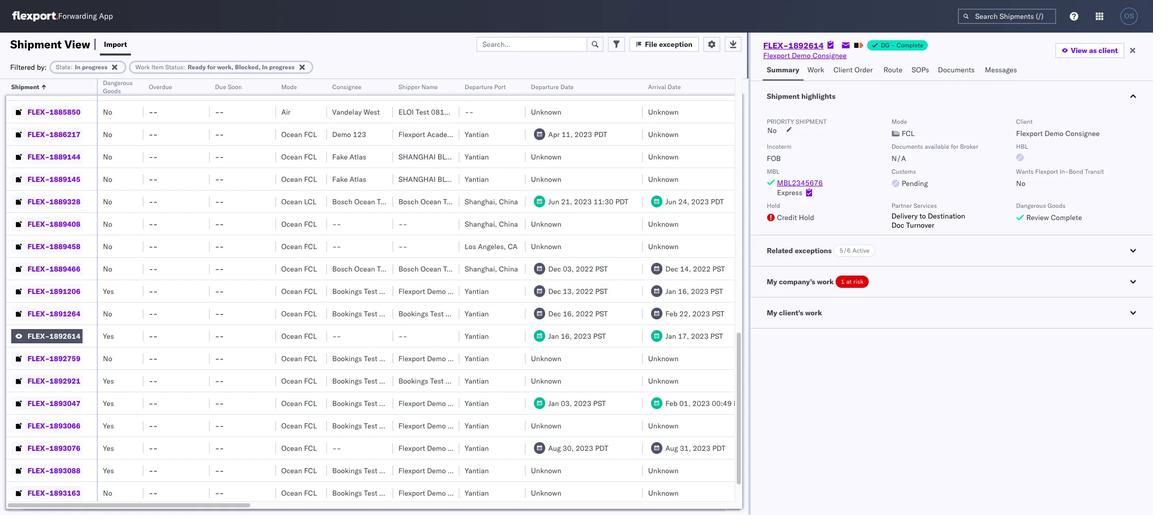 Task type: describe. For each thing, give the bounding box(es) containing it.
ocean for 1889328
[[281, 197, 302, 206]]

flex-1893088
[[28, 466, 80, 475]]

os button
[[1118, 5, 1142, 28]]

flex-1893066
[[28, 421, 80, 431]]

destination
[[928, 212, 966, 221]]

flexport for 1893047
[[399, 399, 425, 408]]

resize handle column header for departure date
[[631, 79, 643, 515]]

2 in from the left
[[262, 63, 268, 71]]

flex-1893076
[[28, 444, 80, 453]]

fcl for flex-1893163
[[304, 489, 317, 498]]

atlas for flex-1889145
[[350, 175, 366, 184]]

transit
[[1086, 168, 1105, 175]]

shipper for flex-1893066
[[448, 421, 473, 431]]

yantian for flex-1886217
[[465, 130, 489, 139]]

1892759
[[49, 354, 80, 363]]

flexport inside wants flexport in-bond transit no
[[1036, 168, 1059, 175]]

consignee for flex-1893047
[[379, 399, 414, 408]]

china for flex-1889466
[[499, 264, 518, 274]]

resize handle column header for dangerous goods
[[132, 79, 144, 515]]

yantian for flex-1893047
[[465, 399, 489, 408]]

fcl for flex-1892614
[[304, 332, 317, 341]]

eloi test 081801 for test
[[399, 85, 458, 94]]

partner services delivery to destination doc turnover
[[892, 202, 966, 230]]

ocean fcl for flex-1889408
[[281, 219, 317, 229]]

flex-1893066 button
[[11, 419, 83, 433]]

pst right 14,
[[713, 264, 725, 274]]

0 vertical spatial 1892614
[[789, 40, 824, 50]]

flex-1892614 button
[[11, 329, 83, 343]]

yes for flex-1893076
[[103, 444, 114, 453]]

exceptions
[[795, 246, 832, 255]]

flex-1892921 button
[[11, 374, 83, 388]]

2023 right 01,
[[693, 399, 710, 408]]

1
[[841, 278, 845, 286]]

flex-1889145 button
[[11, 172, 83, 186]]

date for departure date
[[561, 83, 574, 91]]

dangerous goods inside button
[[103, 79, 133, 95]]

arrival
[[649, 83, 666, 91]]

Search... text field
[[477, 36, 588, 52]]

flex-1892921
[[28, 377, 80, 386]]

co., for flex-1889145
[[476, 175, 491, 184]]

in-
[[1060, 168, 1070, 175]]

no for flex-1889458
[[103, 242, 112, 251]]

shanghai, china for jun 21, 2023 11:30 pdt
[[465, 197, 518, 206]]

shipper name button
[[394, 81, 450, 91]]

flex-1893076 button
[[11, 441, 83, 456]]

flexport demo shipper co. for 1893163
[[399, 489, 485, 498]]

pdt for aug 31, 2023 pdt
[[713, 444, 726, 453]]

ltd for 1889145
[[493, 175, 505, 184]]

apr
[[549, 130, 560, 139]]

fake for flex-1889144
[[332, 152, 348, 161]]

eloi test 081801 up 'vandelay west'
[[332, 85, 392, 94]]

24,
[[679, 197, 690, 206]]

shipper for flex-1893163
[[448, 489, 473, 498]]

flex- for flex-1892759 button
[[28, 354, 49, 363]]

demo for 1893163
[[427, 489, 446, 498]]

fcl for flex-1892759
[[304, 354, 317, 363]]

1893047
[[49, 399, 80, 408]]

00:49
[[712, 399, 732, 408]]

my company's work
[[767, 277, 834, 287]]

22,
[[680, 309, 691, 318]]

flex-1889458
[[28, 242, 80, 251]]

blocked,
[[235, 63, 261, 71]]

demo 123
[[332, 130, 366, 139]]

no for flex-1885850
[[103, 107, 112, 117]]

1 vertical spatial dangerous
[[1017, 202, 1047, 210]]

bookings test consignee for flex-1893163
[[332, 489, 414, 498]]

yantian for flex-1891264
[[465, 309, 489, 318]]

work for my company's work
[[818, 277, 834, 287]]

shipment for shipment
[[11, 83, 39, 91]]

item
[[151, 63, 164, 71]]

11:30
[[594, 197, 614, 206]]

yes for flex-1892614
[[103, 332, 114, 341]]

flex- for flex-1891206 button
[[28, 287, 49, 296]]

1 horizontal spatial hold
[[799, 213, 815, 222]]

shipper for flex-1892921
[[446, 377, 471, 386]]

for inside documents available for broker n/a
[[951, 143, 959, 150]]

shanghai, china for dec 03, 2022 pst
[[465, 264, 518, 274]]

ocean fcl for flex-1892614
[[281, 332, 317, 341]]

ocean for 1891206
[[281, 287, 302, 296]]

2 : from the left
[[183, 63, 185, 71]]

flexport for 1891206
[[399, 287, 425, 296]]

1 : from the left
[[70, 63, 72, 71]]

flex- for flex-1891264 button
[[28, 309, 49, 318]]

view inside button
[[1072, 46, 1088, 55]]

flexport demo shipper co. for 1893047
[[399, 399, 485, 408]]

related
[[767, 246, 794, 255]]

eloi up vandelay
[[332, 85, 348, 94]]

ocean for 1893163
[[281, 489, 302, 498]]

2 progress from the left
[[269, 63, 295, 71]]

no for flex-1889328
[[103, 197, 112, 206]]

feb for feb 01, 2023 00:49 pst
[[666, 399, 678, 408]]

fake atlas for flex-1889144
[[332, 152, 366, 161]]

flexport inside "client flexport demo consignee incoterm fob"
[[1017, 129, 1043, 138]]

departure port button
[[460, 81, 516, 91]]

flex-1889408
[[28, 219, 80, 229]]

demo inside "client flexport demo consignee incoterm fob"
[[1045, 129, 1064, 138]]

consignee inside flexport demo consignee link
[[813, 51, 847, 60]]

view as client
[[1072, 46, 1119, 55]]

vandelay west
[[332, 107, 380, 117]]

no down priority
[[768, 126, 777, 135]]

no inside wants flexport in-bond transit no
[[1017, 179, 1026, 188]]

2 shanghai, china from the top
[[465, 219, 518, 229]]

flex- for flex-1893163 'button'
[[28, 489, 49, 498]]

flex- for flex-1889328 button
[[28, 197, 49, 206]]

n/a
[[892, 154, 907, 163]]

1 vertical spatial jan 16, 2023 pst
[[549, 332, 606, 341]]

pdt for aug 30, 2023 pdt
[[596, 444, 609, 453]]

1889145
[[49, 175, 80, 184]]

2023 right 17,
[[691, 332, 709, 341]]

resize handle column header for shipment
[[85, 79, 97, 515]]

pst down feb 22, 2023 pst
[[711, 332, 723, 341]]

dec 03, 2022 pst
[[549, 264, 608, 274]]

ocean for 1889145
[[281, 175, 302, 184]]

shipment highlights button
[[751, 81, 1154, 112]]

shipper for flex-1893088
[[448, 466, 473, 475]]

081801 up west
[[365, 85, 392, 94]]

flex-1893163
[[28, 489, 80, 498]]

jun for jun 24, 2023 pdt
[[666, 197, 677, 206]]

los angeles, ca
[[465, 242, 518, 251]]

route
[[884, 65, 903, 74]]

bond
[[1069, 168, 1084, 175]]

pdt right 11:30
[[616, 197, 629, 206]]

departure for departure date
[[531, 83, 559, 91]]

consignee for flex-1891264
[[379, 309, 414, 318]]

file
[[645, 40, 658, 49]]

app
[[99, 11, 113, 21]]

3 resize handle column header from the left
[[198, 79, 210, 515]]

flex- for flex-1889458 button
[[28, 242, 49, 251]]

ocean for 1884372
[[281, 85, 302, 94]]

flex-1891206
[[28, 287, 80, 296]]

feb 22, 2023 pst
[[666, 309, 725, 318]]

jun 21, 2023 11:30 pdt
[[549, 197, 629, 206]]

mbl2345676
[[778, 178, 823, 188]]

bookings test consignee for flex-1893088
[[332, 466, 414, 475]]

1 horizontal spatial jan 16, 2023 pst
[[666, 287, 723, 296]]

2023 down dec 14, 2022 pst
[[691, 287, 709, 296]]

flex-1892614 link
[[764, 40, 824, 50]]

flex-1889144 button
[[11, 150, 83, 164]]

yes for flex-1892921
[[103, 377, 114, 386]]

fcl for flex-1892921
[[304, 377, 317, 386]]

4 resize handle column header from the left
[[264, 79, 276, 515]]

flexport for 1886217
[[399, 130, 425, 139]]

name
[[422, 83, 438, 91]]

incoterm
[[767, 143, 792, 150]]

shipment for shipment highlights
[[767, 92, 800, 101]]

ocean fcl for flex-1889458
[[281, 242, 317, 251]]

2023 up aug 30, 2023 pdt
[[574, 399, 592, 408]]

dangerous inside button
[[103, 79, 133, 87]]

soon
[[228, 83, 242, 91]]

bookings test shipper china for yes
[[399, 377, 492, 386]]

status
[[165, 63, 183, 71]]

pdt for jun 24, 2023 pdt
[[711, 197, 724, 206]]

shipper for flex-1893076
[[448, 444, 473, 453]]

1889408
[[49, 219, 80, 229]]

ocean fcl for flex-1891264
[[281, 309, 317, 318]]

flexport demo shipper co. for 1892759
[[399, 354, 485, 363]]

1 in from the left
[[75, 63, 81, 71]]

0 vertical spatial 16,
[[678, 287, 690, 296]]

work for my client's work
[[806, 308, 822, 318]]

pst down dec 14, 2022 pst
[[711, 287, 723, 296]]

flex-1886217
[[28, 130, 80, 139]]

credit hold
[[778, 213, 815, 222]]

work button
[[804, 61, 830, 81]]

jan 17, 2023 pst
[[666, 332, 723, 341]]

bookings test consignee for flex-1893047
[[332, 399, 414, 408]]

1 at risk
[[841, 278, 864, 286]]

consignee inside "client flexport demo consignee incoterm fob"
[[1066, 129, 1100, 138]]

0 vertical spatial hold
[[767, 202, 781, 210]]

16, for feb
[[563, 309, 574, 318]]

1 progress from the left
[[82, 63, 107, 71]]

2023 right the 24,
[[692, 197, 709, 206]]

jun 24, 2023 pdt
[[666, 197, 724, 206]]

demo for 1893047
[[427, 399, 446, 408]]

flex-1886217 button
[[11, 127, 83, 141]]

laem
[[465, 85, 483, 94]]

1885850
[[49, 107, 80, 117]]

priority
[[767, 118, 795, 125]]

ocean for 1891264
[[281, 309, 302, 318]]

flex-1893047
[[28, 399, 80, 408]]

arrival date
[[649, 83, 681, 91]]

pst right 00:49
[[734, 399, 747, 408]]

work,
[[217, 63, 234, 71]]

flex-1889458 button
[[11, 239, 83, 254]]

flex-1884372 button
[[11, 82, 83, 97]]

feb for feb 22, 2023 pst
[[666, 309, 678, 318]]

flexport. image
[[12, 11, 58, 21]]

2023 right 11, on the left of the page
[[575, 130, 593, 139]]

academy
[[427, 130, 457, 139]]

ocean fcl for flex-1891206
[[281, 287, 317, 296]]

shipper for flex-1893047
[[448, 399, 473, 408]]

no for flex-1886217
[[103, 130, 112, 139]]

flex-1892614 inside button
[[28, 332, 80, 341]]

0 horizontal spatial complete
[[897, 41, 924, 49]]

pst down dec 13, 2022 pst
[[596, 309, 608, 318]]

081801 for vandelay west
[[431, 107, 458, 117]]

at
[[847, 278, 852, 286]]

1 horizontal spatial goods
[[1048, 202, 1066, 210]]

31,
[[680, 444, 691, 453]]

ocean fcl for flex-1892921
[[281, 377, 317, 386]]

shipment
[[796, 118, 827, 125]]

state : in progress
[[56, 63, 107, 71]]

flex- up summary
[[764, 40, 789, 50]]



Task type: locate. For each thing, give the bounding box(es) containing it.
1 vertical spatial shipment
[[11, 83, 39, 91]]

flex- down the flex-1885850 button
[[28, 130, 49, 139]]

6 resize handle column header from the left
[[381, 79, 394, 515]]

flex- up flex-1889458 button
[[28, 219, 49, 229]]

ocean fcl for flex-1889466
[[281, 264, 317, 274]]

no down "dangerous goods" button
[[103, 107, 112, 117]]

3 ocean fcl from the top
[[281, 152, 317, 161]]

1 vertical spatial shanghai bluetech co., ltd
[[399, 175, 505, 184]]

yantian
[[465, 130, 489, 139], [465, 152, 489, 161], [465, 175, 489, 184], [465, 287, 489, 296], [465, 309, 489, 318], [465, 332, 489, 341], [465, 354, 489, 363], [465, 377, 489, 386], [465, 399, 489, 408], [465, 421, 489, 431], [465, 444, 489, 453], [465, 466, 489, 475], [465, 489, 489, 498]]

apr 11, 2023 pdt
[[549, 130, 608, 139]]

2 shanghai bluetech co., ltd from the top
[[399, 175, 505, 184]]

dec 13, 2022 pst
[[549, 287, 608, 296]]

1 vertical spatial work
[[806, 308, 822, 318]]

eloi
[[332, 85, 348, 94], [399, 85, 414, 94], [399, 107, 414, 117]]

3 shanghai, china from the top
[[465, 264, 518, 274]]

2022 right 14,
[[693, 264, 711, 274]]

no right 1893163
[[103, 489, 112, 498]]

1 horizontal spatial date
[[668, 83, 681, 91]]

0 vertical spatial client
[[834, 65, 853, 74]]

shanghai bluetech co., ltd for 1889144
[[399, 152, 505, 161]]

date right thailand
[[561, 83, 574, 91]]

consignee for flex-1892759
[[379, 354, 414, 363]]

1892614 inside flex-1892614 button
[[49, 332, 80, 341]]

8 yes from the top
[[103, 466, 114, 475]]

0 vertical spatial documents
[[938, 65, 975, 74]]

in right state
[[75, 63, 81, 71]]

1 vertical spatial fake atlas
[[332, 175, 366, 184]]

flex- for flex-1892614 button
[[28, 332, 49, 341]]

flex- down flex-1889145 button at the left top of page
[[28, 197, 49, 206]]

1 aug from the left
[[549, 444, 561, 453]]

0 horizontal spatial :
[[70, 63, 72, 71]]

2 vertical spatial shipment
[[767, 92, 800, 101]]

flex-1892759 button
[[11, 352, 83, 366]]

9 yantian from the top
[[465, 399, 489, 408]]

1889458
[[49, 242, 80, 251]]

0 horizontal spatial client
[[834, 65, 853, 74]]

1892614
[[789, 40, 824, 50], [49, 332, 80, 341]]

review complete
[[1027, 213, 1083, 222]]

2022 for 16,
[[576, 309, 594, 318]]

eloi test 081801 down name
[[399, 107, 458, 117]]

3 yes from the top
[[103, 332, 114, 341]]

fcl for flex-1891264
[[304, 309, 317, 318]]

14,
[[680, 264, 692, 274]]

date inside departure date button
[[561, 83, 574, 91]]

dangerous goods up review
[[1017, 202, 1066, 210]]

flexport for 1893066
[[399, 421, 425, 431]]

0 vertical spatial bookings test shipper china
[[399, 309, 492, 318]]

flexport demo shipper co. for 1893066
[[399, 421, 485, 431]]

no
[[103, 107, 112, 117], [768, 126, 777, 135], [103, 130, 112, 139], [103, 152, 112, 161], [103, 175, 112, 184], [1017, 179, 1026, 188], [103, 197, 112, 206], [103, 219, 112, 229], [103, 242, 112, 251], [103, 264, 112, 274], [103, 309, 112, 318], [103, 354, 112, 363], [103, 489, 112, 498]]

work for work item status : ready for work, blocked, in progress
[[136, 63, 150, 71]]

2 resize handle column header from the left
[[132, 79, 144, 515]]

dec left 14,
[[666, 264, 679, 274]]

0 horizontal spatial jan 16, 2023 pst
[[549, 332, 606, 341]]

departure left port
[[465, 83, 493, 91]]

flex- for flex-1889466 button
[[28, 264, 49, 274]]

consignee
[[813, 51, 847, 60], [332, 83, 362, 91], [1066, 129, 1100, 138], [379, 287, 414, 296], [379, 309, 414, 318], [379, 354, 414, 363], [379, 377, 414, 386], [379, 399, 414, 408], [379, 421, 414, 431], [379, 466, 414, 475], [379, 489, 414, 498]]

3 flexport demo shipper co. from the top
[[399, 399, 485, 408]]

flex-1893088 button
[[11, 464, 83, 478]]

flex- for flex-1893047 button
[[28, 399, 49, 408]]

3 bookings test consignee from the top
[[332, 354, 414, 363]]

ocean fcl for flex-1893163
[[281, 489, 317, 498]]

0 vertical spatial complete
[[897, 41, 924, 49]]

0 vertical spatial feb
[[666, 309, 678, 318]]

demo for 1892759
[[427, 354, 446, 363]]

5 bookings test consignee from the top
[[332, 399, 414, 408]]

0 horizontal spatial in
[[75, 63, 81, 71]]

credit
[[778, 213, 797, 222]]

2022 for 13,
[[576, 287, 594, 296]]

081801
[[365, 85, 392, 94], [431, 85, 458, 94], [431, 107, 458, 117]]

1 vertical spatial feb
[[666, 399, 678, 408]]

1893066
[[49, 421, 80, 431]]

jun for jun 21, 2023 11:30 pdt
[[549, 197, 560, 206]]

dangerous up review
[[1017, 202, 1047, 210]]

view
[[64, 37, 90, 51], [1072, 46, 1088, 55]]

2 ocean fcl from the top
[[281, 130, 317, 139]]

eloi test 081801 left laem on the top
[[399, 85, 458, 94]]

order
[[855, 65, 873, 74]]

documents inside documents button
[[938, 65, 975, 74]]

no down wants in the top of the page
[[1017, 179, 1026, 188]]

0 horizontal spatial jun
[[549, 197, 560, 206]]

fcl for flex-1889144
[[304, 152, 317, 161]]

no right 1889408
[[103, 219, 112, 229]]

yantian for flex-1893066
[[465, 421, 489, 431]]

client's
[[779, 308, 804, 318]]

14 ocean fcl from the top
[[281, 421, 317, 431]]

4 bookings test consignee from the top
[[332, 377, 414, 386]]

1 vertical spatial shanghai
[[399, 175, 436, 184]]

bookings for flex-1891206
[[332, 287, 362, 296]]

9 ocean fcl from the top
[[281, 309, 317, 318]]

no right 1889466
[[103, 264, 112, 274]]

1 shanghai, from the top
[[465, 197, 497, 206]]

bookings test consignee for flex-1891264
[[332, 309, 414, 318]]

pst down the dec 03, 2022 pst
[[596, 287, 608, 296]]

unknown
[[531, 85, 562, 94], [649, 85, 679, 94], [531, 107, 562, 117], [649, 107, 679, 117], [649, 130, 679, 139], [531, 152, 562, 161], [649, 152, 679, 161], [531, 175, 562, 184], [649, 175, 679, 184], [531, 219, 562, 229], [649, 219, 679, 229], [531, 242, 562, 251], [649, 242, 679, 251], [531, 354, 562, 363], [649, 354, 679, 363], [531, 377, 562, 386], [649, 377, 679, 386], [531, 421, 562, 431], [649, 421, 679, 431], [531, 466, 562, 475], [649, 466, 679, 475], [531, 489, 562, 498], [649, 489, 679, 498]]

0 vertical spatial fake atlas
[[332, 152, 366, 161]]

6 bookings test consignee from the top
[[332, 421, 414, 431]]

4 flexport demo shipper co. from the top
[[399, 421, 485, 431]]

0 vertical spatial goods
[[103, 87, 121, 95]]

client flexport demo consignee incoterm fob
[[767, 118, 1100, 163]]

2023
[[575, 130, 593, 139], [574, 197, 592, 206], [692, 197, 709, 206], [691, 287, 709, 296], [693, 309, 710, 318], [574, 332, 592, 341], [691, 332, 709, 341], [574, 399, 592, 408], [693, 399, 710, 408], [576, 444, 594, 453], [693, 444, 711, 453]]

8 bookings test consignee from the top
[[332, 489, 414, 498]]

my client's work
[[767, 308, 822, 318]]

my left client's
[[767, 308, 778, 318]]

chabang,
[[484, 85, 516, 94]]

1 horizontal spatial documents
[[938, 65, 975, 74]]

ocean for 1892921
[[281, 377, 302, 386]]

documents for documents available for broker n/a
[[892, 143, 924, 150]]

2 vertical spatial shanghai,
[[465, 264, 497, 274]]

1 vertical spatial documents
[[892, 143, 924, 150]]

2 fake atlas from the top
[[332, 175, 366, 184]]

10 yantian from the top
[[465, 421, 489, 431]]

my for my company's work
[[767, 277, 778, 287]]

shipper inside button
[[399, 83, 420, 91]]

mbl
[[767, 168, 780, 175]]

1 horizontal spatial view
[[1072, 46, 1088, 55]]

bluetech for 1889144
[[438, 152, 474, 161]]

2023 down dec 16, 2022 pst
[[574, 332, 592, 341]]

2 vertical spatial shanghai, china
[[465, 264, 518, 274]]

2 shanghai from the top
[[399, 175, 436, 184]]

3 co. from the top
[[475, 399, 485, 408]]

dangerous goods
[[103, 79, 133, 95], [1017, 202, 1066, 210]]

1 ltd from the top
[[493, 152, 505, 161]]

0 horizontal spatial departure
[[465, 83, 493, 91]]

feb left 01,
[[666, 399, 678, 408]]

summary
[[767, 65, 800, 74]]

10 ocean fcl from the top
[[281, 332, 317, 341]]

0 horizontal spatial view
[[64, 37, 90, 51]]

bookings for flex-1893163
[[332, 489, 362, 498]]

shipment up priority
[[767, 92, 800, 101]]

2 bookings test consignee from the top
[[332, 309, 414, 318]]

no right '1889458'
[[103, 242, 112, 251]]

hbl
[[1017, 143, 1029, 150]]

wants
[[1017, 168, 1034, 175]]

2 vertical spatial 16,
[[561, 332, 572, 341]]

dec for dec 03, 2022 pst
[[549, 264, 561, 274]]

11 ocean fcl from the top
[[281, 354, 317, 363]]

consignee inside consignee button
[[332, 83, 362, 91]]

1 horizontal spatial complete
[[1052, 213, 1083, 222]]

1 flexport demo shipper co. from the top
[[399, 287, 485, 296]]

7 co. from the top
[[475, 489, 485, 498]]

pst down dec 16, 2022 pst
[[594, 332, 606, 341]]

1 bookings test shipper china from the top
[[399, 309, 492, 318]]

0 vertical spatial shanghai,
[[465, 197, 497, 206]]

1 horizontal spatial flex-1892614
[[764, 40, 824, 50]]

client left order
[[834, 65, 853, 74]]

in right blocked,
[[262, 63, 268, 71]]

client inside "client flexport demo consignee incoterm fob"
[[1017, 118, 1033, 125]]

1 horizontal spatial dangerous goods
[[1017, 202, 1066, 210]]

1 vertical spatial atlas
[[350, 175, 366, 184]]

fake atlas for flex-1889145
[[332, 175, 366, 184]]

16 ocean fcl from the top
[[281, 466, 317, 475]]

03, for 2022
[[563, 264, 574, 274]]

shipment
[[10, 37, 62, 51], [11, 83, 39, 91], [767, 92, 800, 101]]

dec 16, 2022 pst
[[549, 309, 608, 318]]

0 horizontal spatial aug
[[549, 444, 561, 453]]

ocean
[[281, 85, 302, 94], [281, 130, 302, 139], [281, 152, 302, 161], [281, 175, 302, 184], [281, 197, 302, 206], [354, 197, 375, 206], [421, 197, 442, 206], [281, 219, 302, 229], [281, 242, 302, 251], [281, 264, 302, 274], [354, 264, 375, 274], [421, 264, 442, 274], [281, 287, 302, 296], [281, 309, 302, 318], [281, 332, 302, 341], [281, 354, 302, 363], [281, 377, 302, 386], [281, 399, 302, 408], [281, 421, 302, 431], [281, 444, 302, 453], [281, 466, 302, 475], [281, 489, 302, 498]]

2 aug from the left
[[666, 444, 678, 453]]

flex- down flex-1891206 button
[[28, 309, 49, 318]]

1 vertical spatial hold
[[799, 213, 815, 222]]

yantian for flex-1891206
[[465, 287, 489, 296]]

1 vertical spatial bookings test shipper china
[[399, 377, 492, 386]]

1893076
[[49, 444, 80, 453]]

8 resize handle column header from the left
[[514, 79, 526, 515]]

6 flexport demo shipper co. from the top
[[399, 466, 485, 475]]

flex- for flex-1884372 button
[[28, 85, 49, 94]]

13,
[[563, 287, 574, 296]]

yes
[[103, 85, 114, 94], [103, 287, 114, 296], [103, 332, 114, 341], [103, 377, 114, 386], [103, 399, 114, 408], [103, 421, 114, 431], [103, 444, 114, 453], [103, 466, 114, 475]]

1 vertical spatial client
[[1017, 118, 1033, 125]]

1 horizontal spatial for
[[951, 143, 959, 150]]

03, for 2023
[[561, 399, 572, 408]]

4 yes from the top
[[103, 377, 114, 386]]

goods down the state : in progress
[[103, 87, 121, 95]]

:
[[70, 63, 72, 71], [183, 63, 185, 71]]

work right client's
[[806, 308, 822, 318]]

2022
[[576, 264, 594, 274], [693, 264, 711, 274], [576, 287, 594, 296], [576, 309, 594, 318]]

no for flex-1889144
[[103, 152, 112, 161]]

1 ocean fcl from the top
[[281, 85, 317, 94]]

client up hbl
[[1017, 118, 1033, 125]]

0 vertical spatial ltd
[[493, 152, 505, 161]]

16, up 22,
[[678, 287, 690, 296]]

co. for 1893163
[[475, 489, 485, 498]]

5 flexport demo shipper co. from the top
[[399, 444, 485, 453]]

eloi for vandelay west
[[399, 107, 414, 117]]

2023 right 21,
[[574, 197, 592, 206]]

1 horizontal spatial :
[[183, 63, 185, 71]]

dec down dec 13, 2022 pst
[[549, 309, 561, 318]]

flexport demo consignee
[[764, 51, 847, 60]]

my client's work button
[[751, 298, 1154, 328]]

2 feb from the top
[[666, 399, 678, 408]]

work left 1
[[818, 277, 834, 287]]

ltd for 1889144
[[493, 152, 505, 161]]

ocean for 1889466
[[281, 264, 302, 274]]

documents up shipment highlights button
[[938, 65, 975, 74]]

1892614 up flexport demo consignee
[[789, 40, 824, 50]]

03, up 30, at the left
[[561, 399, 572, 408]]

0 horizontal spatial progress
[[82, 63, 107, 71]]

work inside button
[[806, 308, 822, 318]]

15 ocean fcl from the top
[[281, 444, 317, 453]]

flex- up flex-1891264 button
[[28, 287, 49, 296]]

progress down import
[[82, 63, 107, 71]]

consignee for flex-1893088
[[379, 466, 414, 475]]

flex- up flex-1889328 button
[[28, 175, 49, 184]]

resize handle column header
[[85, 79, 97, 515], [132, 79, 144, 515], [198, 79, 210, 515], [264, 79, 276, 515], [315, 79, 327, 515], [381, 79, 394, 515], [448, 79, 460, 515], [514, 79, 526, 515], [631, 79, 643, 515]]

1 horizontal spatial in
[[262, 63, 268, 71]]

(sz)
[[459, 130, 476, 139]]

1 horizontal spatial jun
[[666, 197, 677, 206]]

jan 16, 2023 pst
[[666, 287, 723, 296], [549, 332, 606, 341]]

2 co., from the top
[[476, 175, 491, 184]]

demo for 1891206
[[427, 287, 446, 296]]

yantian for flex-1893076
[[465, 444, 489, 453]]

eloi test 081801 for west
[[399, 107, 458, 117]]

departure down search... text box
[[531, 83, 559, 91]]

8 yantian from the top
[[465, 377, 489, 386]]

bookings test consignee for flex-1892759
[[332, 354, 414, 363]]

3 yantian from the top
[[465, 175, 489, 184]]

laem chabang, thailand
[[465, 85, 546, 94]]

work left item
[[136, 63, 150, 71]]

bookings for flex-1892759
[[332, 354, 362, 363]]

1 date from the left
[[561, 83, 574, 91]]

no for flex-1889145
[[103, 175, 112, 184]]

mode up n/a
[[892, 118, 908, 125]]

7 bookings test consignee from the top
[[332, 466, 414, 475]]

client inside client order button
[[834, 65, 853, 74]]

flex- up flex-1893163 'button'
[[28, 466, 49, 475]]

2022 for 03,
[[576, 264, 594, 274]]

mode inside button
[[281, 83, 297, 91]]

forwarding
[[58, 11, 97, 21]]

2 yantian from the top
[[465, 152, 489, 161]]

flex- inside button
[[28, 399, 49, 408]]

0 vertical spatial for
[[207, 63, 216, 71]]

vandelay
[[332, 107, 362, 117]]

flex-1893163 button
[[11, 486, 83, 500]]

0 vertical spatial flex-1892614
[[764, 40, 824, 50]]

ltd.
[[478, 130, 491, 139]]

for left broker
[[951, 143, 959, 150]]

overdue
[[149, 83, 172, 91]]

8 ocean fcl from the top
[[281, 287, 317, 296]]

7 resize handle column header from the left
[[448, 79, 460, 515]]

consignee for flex-1891206
[[379, 287, 414, 296]]

1 atlas from the top
[[350, 152, 366, 161]]

1891264
[[49, 309, 80, 318]]

16,
[[678, 287, 690, 296], [563, 309, 574, 318], [561, 332, 572, 341]]

date right arrival
[[668, 83, 681, 91]]

ocean for 1889144
[[281, 152, 302, 161]]

2 flexport demo shipper co. from the top
[[399, 354, 485, 363]]

1 vertical spatial 1892614
[[49, 332, 80, 341]]

1 horizontal spatial aug
[[666, 444, 678, 453]]

1 bookings test consignee from the top
[[332, 287, 414, 296]]

co. for 1893066
[[475, 421, 485, 431]]

17 ocean fcl from the top
[[281, 489, 317, 498]]

documents available for broker n/a
[[892, 143, 979, 163]]

0 horizontal spatial dangerous goods
[[103, 79, 133, 95]]

test
[[350, 85, 363, 94], [416, 85, 429, 94], [416, 107, 429, 117], [377, 197, 391, 206], [443, 197, 457, 206], [377, 264, 391, 274], [443, 264, 457, 274], [364, 287, 378, 296], [364, 309, 378, 318], [430, 309, 444, 318], [364, 354, 378, 363], [364, 377, 378, 386], [430, 377, 444, 386], [364, 399, 378, 408], [364, 421, 378, 431], [364, 466, 378, 475], [364, 489, 378, 498]]

dg - complete
[[881, 41, 924, 49]]

1 jun from the left
[[549, 197, 560, 206]]

0 vertical spatial atlas
[[350, 152, 366, 161]]

16, down dec 16, 2022 pst
[[561, 332, 572, 341]]

my inside button
[[767, 308, 778, 318]]

1 resize handle column header from the left
[[85, 79, 97, 515]]

4 ocean fcl from the top
[[281, 175, 317, 184]]

yantian for flex-1893088
[[465, 466, 489, 475]]

flex- inside "button"
[[28, 377, 49, 386]]

flex- for flex-1889144 button
[[28, 152, 49, 161]]

no right 1889144 on the top of the page
[[103, 152, 112, 161]]

dec for dec 13, 2022 pst
[[549, 287, 561, 296]]

0 horizontal spatial flex-1892614
[[28, 332, 80, 341]]

6 yantian from the top
[[465, 332, 489, 341]]

2 bluetech from the top
[[438, 175, 474, 184]]

1889144
[[49, 152, 80, 161]]

1 horizontal spatial 1892614
[[789, 40, 824, 50]]

resize handle column header for consignee
[[381, 79, 394, 515]]

11,
[[562, 130, 573, 139]]

1 horizontal spatial departure
[[531, 83, 559, 91]]

2023 right 30, at the left
[[576, 444, 594, 453]]

shanghai
[[399, 152, 436, 161], [399, 175, 436, 184]]

1 vertical spatial 16,
[[563, 309, 574, 318]]

feb left 22,
[[666, 309, 678, 318]]

no right 1886217 on the left of page
[[103, 130, 112, 139]]

fake atlas
[[332, 152, 366, 161], [332, 175, 366, 184]]

flex-
[[764, 40, 789, 50], [28, 85, 49, 94], [28, 107, 49, 117], [28, 130, 49, 139], [28, 152, 49, 161], [28, 175, 49, 184], [28, 197, 49, 206], [28, 219, 49, 229], [28, 242, 49, 251], [28, 264, 49, 274], [28, 287, 49, 296], [28, 309, 49, 318], [28, 332, 49, 341], [28, 354, 49, 363], [28, 377, 49, 386], [28, 399, 49, 408], [28, 421, 49, 431], [28, 444, 49, 453], [28, 466, 49, 475], [28, 489, 49, 498]]

progress up mode button on the left top
[[269, 63, 295, 71]]

: up 1884372
[[70, 63, 72, 71]]

flex-1889144
[[28, 152, 80, 161]]

goods up review complete
[[1048, 202, 1066, 210]]

yantian for flex-1889145
[[465, 175, 489, 184]]

1892921
[[49, 377, 80, 386]]

bookings test shipper china for no
[[399, 309, 492, 318]]

pdt right 11, on the left of the page
[[594, 130, 608, 139]]

5 yantian from the top
[[465, 309, 489, 318]]

flex- up flex-1889466 button
[[28, 242, 49, 251]]

1 vertical spatial my
[[767, 308, 778, 318]]

yes for flex-1893066
[[103, 421, 114, 431]]

0 vertical spatial dangerous goods
[[103, 79, 133, 95]]

arrival date button
[[643, 81, 750, 91]]

flex-1892614 up flexport demo consignee
[[764, 40, 824, 50]]

demo for 1893066
[[427, 421, 446, 431]]

2 ltd from the top
[[493, 175, 505, 184]]

atlas for flex-1889144
[[350, 152, 366, 161]]

5 ocean fcl from the top
[[281, 219, 317, 229]]

work
[[136, 63, 150, 71], [808, 65, 825, 74]]

0 vertical spatial shanghai
[[399, 152, 436, 161]]

bookings test consignee for flex-1893066
[[332, 421, 414, 431]]

pst up dec 13, 2022 pst
[[596, 264, 608, 274]]

2 atlas from the top
[[350, 175, 366, 184]]

yes for flex-1893088
[[103, 466, 114, 475]]

china
[[499, 197, 518, 206], [499, 219, 518, 229], [499, 264, 518, 274], [473, 309, 492, 318], [473, 377, 492, 386]]

1 vertical spatial fake
[[332, 175, 348, 184]]

for left work,
[[207, 63, 216, 71]]

Search Shipments (/) text field
[[959, 9, 1057, 24]]

aug left 31,
[[666, 444, 678, 453]]

port
[[495, 83, 506, 91]]

01,
[[680, 399, 691, 408]]

30,
[[563, 444, 574, 453]]

1 vertical spatial for
[[951, 143, 959, 150]]

angeles,
[[478, 242, 506, 251]]

departure for departure port
[[465, 83, 493, 91]]

messages
[[986, 65, 1018, 74]]

1 co., from the top
[[476, 152, 491, 161]]

work down flexport demo consignee
[[808, 65, 825, 74]]

1 vertical spatial co.,
[[476, 175, 491, 184]]

yantian for flex-1892614
[[465, 332, 489, 341]]

pending
[[902, 179, 929, 188]]

0 vertical spatial my
[[767, 277, 778, 287]]

11 yantian from the top
[[465, 444, 489, 453]]

0 horizontal spatial for
[[207, 63, 216, 71]]

bookings for flex-1893088
[[332, 466, 362, 475]]

hold up credit
[[767, 202, 781, 210]]

0 vertical spatial fake
[[332, 152, 348, 161]]

fcl for flex-1893066
[[304, 421, 317, 431]]

bluetech
[[438, 152, 474, 161], [438, 175, 474, 184]]

aug left 30, at the left
[[549, 444, 561, 453]]

mode up air
[[281, 83, 297, 91]]

ltd
[[493, 152, 505, 161], [493, 175, 505, 184]]

client for order
[[834, 65, 853, 74]]

1 vertical spatial ltd
[[493, 175, 505, 184]]

jan
[[666, 287, 677, 296], [549, 332, 559, 341], [666, 332, 677, 341], [549, 399, 559, 408]]

0 horizontal spatial mode
[[281, 83, 297, 91]]

pst up aug 30, 2023 pdt
[[594, 399, 606, 408]]

fcl for flex-1889458
[[304, 242, 317, 251]]

2 jun from the left
[[666, 197, 677, 206]]

co. for 1891206
[[475, 287, 485, 296]]

pdt right the 24,
[[711, 197, 724, 206]]

flex- up flex-1892759 button
[[28, 332, 49, 341]]

7 yantian from the top
[[465, 354, 489, 363]]

2 departure from the left
[[531, 83, 559, 91]]

forwarding app link
[[12, 11, 113, 21]]

jan 16, 2023 pst up feb 22, 2023 pst
[[666, 287, 723, 296]]

0 horizontal spatial documents
[[892, 143, 924, 150]]

dec left 13,
[[549, 287, 561, 296]]

0 vertical spatial bluetech
[[438, 152, 474, 161]]

china for flex-1889328
[[499, 197, 518, 206]]

0 horizontal spatial dangerous
[[103, 79, 133, 87]]

7 yes from the top
[[103, 444, 114, 453]]

flex-1892614 down flex-1891264
[[28, 332, 80, 341]]

0 vertical spatial shanghai bluetech co., ltd
[[399, 152, 505, 161]]

4 yantian from the top
[[465, 287, 489, 296]]

1 vertical spatial shanghai, china
[[465, 219, 518, 229]]

1 shanghai from the top
[[399, 152, 436, 161]]

13 yantian from the top
[[465, 489, 489, 498]]

fob
[[767, 154, 781, 163]]

0 vertical spatial 03,
[[563, 264, 574, 274]]

0 horizontal spatial 1892614
[[49, 332, 80, 341]]

flex-1891264 button
[[11, 307, 83, 321]]

0 horizontal spatial goods
[[103, 87, 121, 95]]

2 fake from the top
[[332, 175, 348, 184]]

ocean for 1893047
[[281, 399, 302, 408]]

2 co. from the top
[[475, 354, 485, 363]]

ocean for 1893076
[[281, 444, 302, 453]]

1 horizontal spatial client
[[1017, 118, 1033, 125]]

no right 1892759
[[103, 354, 112, 363]]

co. for 1893047
[[475, 399, 485, 408]]

5 co. from the top
[[475, 444, 485, 453]]

ca
[[508, 242, 518, 251]]

flex- down flex-1892759 button
[[28, 377, 49, 386]]

1 fake from the top
[[332, 152, 348, 161]]

0 vertical spatial co.,
[[476, 152, 491, 161]]

shipment down filtered
[[11, 83, 39, 91]]

0 horizontal spatial hold
[[767, 202, 781, 210]]

pst up jan 17, 2023 pst
[[712, 309, 725, 318]]

mode button
[[276, 81, 317, 91]]

no for flex-1892759
[[103, 354, 112, 363]]

4 co. from the top
[[475, 421, 485, 431]]

jan 16, 2023 pst down dec 16, 2022 pst
[[549, 332, 606, 341]]

1 co. from the top
[[475, 287, 485, 296]]

1889328
[[49, 197, 80, 206]]

goods inside dangerous goods
[[103, 87, 121, 95]]

ocean for 1892614
[[281, 332, 302, 341]]

dangerous goods button
[[98, 77, 140, 95]]

route button
[[880, 61, 908, 81]]

0 vertical spatial shanghai, china
[[465, 197, 518, 206]]

1 horizontal spatial work
[[808, 65, 825, 74]]

1 vertical spatial mode
[[892, 118, 908, 125]]

priority shipment
[[767, 118, 827, 125]]

pdt right 30, at the left
[[596, 444, 609, 453]]

eloi left name
[[399, 85, 414, 94]]

2 shanghai, from the top
[[465, 219, 497, 229]]

1 vertical spatial complete
[[1052, 213, 1083, 222]]

2 yes from the top
[[103, 287, 114, 296]]

0 vertical spatial jan 16, 2023 pst
[[666, 287, 723, 296]]

flexport for 1893076
[[399, 444, 425, 453]]

flex- down flex-1892921 "button"
[[28, 399, 49, 408]]

client
[[1099, 46, 1119, 55]]

work inside button
[[808, 65, 825, 74]]

date inside arrival date button
[[668, 83, 681, 91]]

air
[[281, 107, 291, 117]]

co. for 1892759
[[475, 354, 485, 363]]

1 yantian from the top
[[465, 130, 489, 139]]

ocean fcl for flex-1889145
[[281, 175, 317, 184]]

view left as
[[1072, 46, 1088, 55]]

0 horizontal spatial work
[[136, 63, 150, 71]]

1 vertical spatial 03,
[[561, 399, 572, 408]]

atlas
[[350, 152, 366, 161], [350, 175, 366, 184]]

2022 right 13,
[[576, 287, 594, 296]]

los
[[465, 242, 476, 251]]

1 vertical spatial flex-1892614
[[28, 332, 80, 341]]

6 ocean fcl from the top
[[281, 242, 317, 251]]

1 horizontal spatial mode
[[892, 118, 908, 125]]

1 vertical spatial goods
[[1048, 202, 1066, 210]]

2 date from the left
[[668, 83, 681, 91]]

9 resize handle column header from the left
[[631, 79, 643, 515]]

fcl for flex-1884372
[[304, 85, 317, 94]]

1 my from the top
[[767, 277, 778, 287]]

2 my from the top
[[767, 308, 778, 318]]

2023 right 31,
[[693, 444, 711, 453]]

5/6 active
[[840, 247, 870, 254]]

1892614 up 1892759
[[49, 332, 80, 341]]

flex- down flex-1889458 button
[[28, 264, 49, 274]]

2023 right 22,
[[693, 309, 710, 318]]

view up the state : in progress
[[64, 37, 90, 51]]

complete right review
[[1052, 213, 1083, 222]]

aug 31, 2023 pdt
[[666, 444, 726, 453]]

7 flexport demo shipper co. from the top
[[399, 489, 485, 498]]

my left company's
[[767, 277, 778, 287]]

shipment up "by:"
[[10, 37, 62, 51]]

jun left 21,
[[549, 197, 560, 206]]

documents inside documents available for broker n/a
[[892, 143, 924, 150]]

dec up dec 13, 2022 pst
[[549, 264, 561, 274]]

0 vertical spatial shipment
[[10, 37, 62, 51]]

customs
[[892, 168, 917, 175]]

5 resize handle column header from the left
[[315, 79, 327, 515]]

7 ocean fcl from the top
[[281, 264, 317, 274]]

bluetech for 1889145
[[438, 175, 474, 184]]

6 yes from the top
[[103, 421, 114, 431]]

shanghai, for jun 21, 2023 11:30 pdt
[[465, 197, 497, 206]]

1 fake atlas from the top
[[332, 152, 366, 161]]

1 horizontal spatial dangerous
[[1017, 202, 1047, 210]]

0 vertical spatial mode
[[281, 83, 297, 91]]

0 vertical spatial dangerous
[[103, 79, 133, 87]]

flex- down flex-1884372 button
[[28, 107, 49, 117]]

1 departure from the left
[[465, 83, 493, 91]]

17,
[[678, 332, 690, 341]]

0 horizontal spatial date
[[561, 83, 574, 91]]

fcl for flex-1893088
[[304, 466, 317, 475]]

13 ocean fcl from the top
[[281, 399, 317, 408]]

1 vertical spatial dangerous goods
[[1017, 202, 1066, 210]]



Task type: vqa. For each thing, say whether or not it's contained in the screenshot.
1st 2:00 AM CDT, Apr 28, 2001
no



